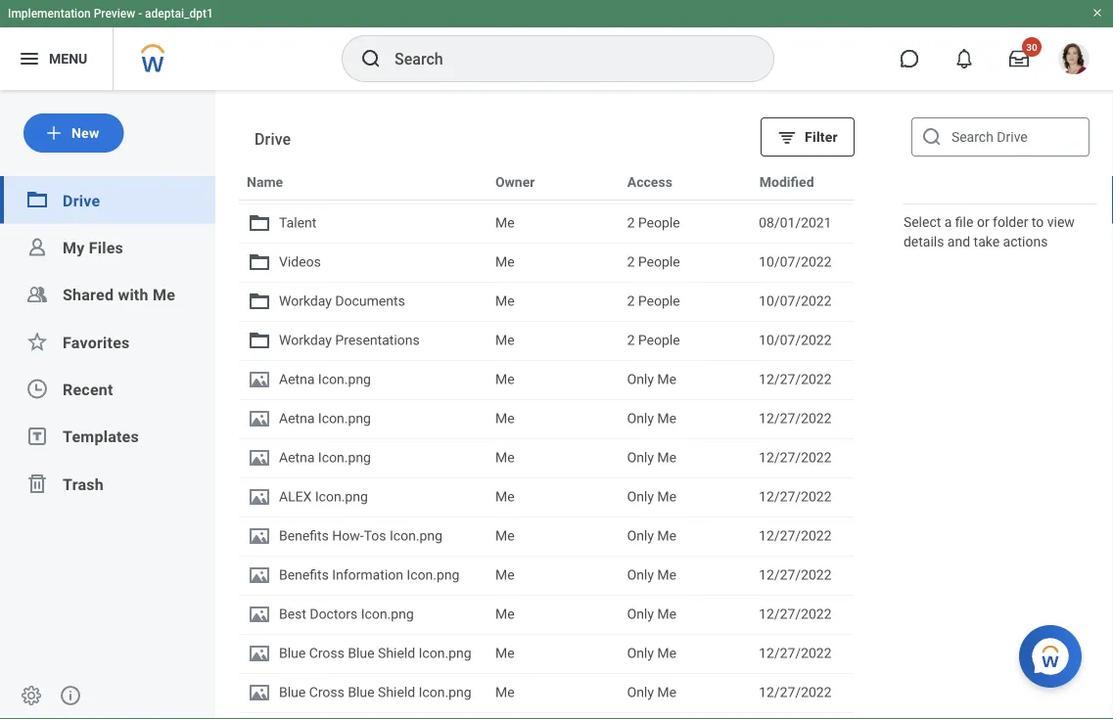 Task type: vqa. For each thing, say whether or not it's contained in the screenshot.


Task type: describe. For each thing, give the bounding box(es) containing it.
2 aetna icon.png link from the top
[[248, 407, 480, 431]]

only me for row containing benefits information icon.png's only me link
[[627, 568, 677, 584]]

workday presentations
[[279, 333, 420, 349]]

search drive field
[[912, 118, 1090, 157]]

me cell for workday presentations link on the left top of page
[[488, 322, 620, 359]]

8 only from the top
[[627, 646, 654, 662]]

how-
[[332, 528, 364, 545]]

12/27/2022 for ninth row from the bottom of the "item list" region's only me link
[[759, 411, 832, 427]]

name
[[247, 174, 283, 190]]

details
[[904, 234, 945, 250]]

benefits information icon.png
[[279, 568, 460, 584]]

me cell for talent link
[[488, 205, 620, 242]]

me cell for 1st aetna icon.png link from the top
[[488, 361, 620, 399]]

row containing talent
[[239, 204, 855, 243]]

me cell for first aetna icon.png link from the bottom
[[488, 440, 620, 477]]

menu
[[49, 51, 87, 67]]

cross for 14th row from the top of the "item list" region's 'blue cross blue shield icon.png' link
[[309, 685, 345, 701]]

profile logan mcneil image
[[1059, 43, 1090, 78]]

folder image for videos
[[248, 251, 271, 274]]

select
[[904, 214, 942, 230]]

only me link for row containing benefits information icon.png
[[627, 565, 744, 587]]

search image
[[359, 47, 383, 71]]

12/27/2022 for sixth row from the top only me link
[[759, 372, 832, 388]]

1 aetna icon.png link from the top
[[248, 368, 480, 392]]

benefits for benefits how-tos icon.png
[[279, 528, 329, 545]]

aetna for second aetna icon.png link from the bottom
[[279, 411, 315, 427]]

recent
[[63, 381, 113, 399]]

best doctors icon.png link
[[248, 603, 480, 627]]

owner
[[496, 174, 535, 190]]

8 row from the top
[[239, 439, 855, 478]]

clock image
[[25, 378, 49, 401]]

me cell for 'blue cross blue shield icon.png' link for 13th row
[[488, 636, 620, 673]]

aetna icon.png for first aetna icon.png link from the bottom
[[279, 450, 371, 466]]

2 for workday documents
[[627, 293, 635, 310]]

to
[[1032, 214, 1044, 230]]

drive button
[[63, 191, 100, 210]]

2 people link for workday documents
[[627, 291, 744, 312]]

aetna icon.png for 1st aetna icon.png link from the top
[[279, 372, 371, 388]]

folder open image
[[25, 188, 49, 212]]

best doctors icon.png
[[279, 607, 414, 623]]

aetna icon.png for second aetna icon.png link from the bottom
[[279, 411, 371, 427]]

me cell for benefits information icon.png link
[[488, 557, 620, 595]]

and
[[948, 234, 971, 250]]

my files
[[63, 239, 123, 257]]

row containing workday documents
[[239, 282, 855, 321]]

me row
[[239, 165, 855, 204]]

actions
[[1004, 234, 1049, 250]]

2 for talent
[[627, 215, 635, 231]]

a
[[945, 214, 953, 230]]

gear image
[[20, 685, 43, 708]]

favorites button
[[63, 333, 130, 352]]

2 people link for talent
[[627, 213, 744, 234]]

star image
[[25, 330, 49, 354]]

folder image for talent
[[248, 212, 271, 235]]

alex icon.png
[[279, 489, 368, 505]]

cross for 'blue cross blue shield icon.png' link for 13th row
[[309, 646, 345, 662]]

filter image
[[778, 127, 797, 147]]

justify image
[[18, 47, 41, 71]]

trash image
[[25, 472, 49, 496]]

only for best doctors icon.png link
[[627, 607, 654, 623]]

only me for row containing best doctors icon.png's only me link
[[627, 607, 677, 623]]

me cell for 14th row from the top of the "item list" region's 'blue cross blue shield icon.png' link
[[488, 675, 620, 712]]

item list region
[[215, 90, 879, 720]]

12/27/2022 for only me link corresponding to 8th row
[[759, 450, 832, 466]]

only me link for row containing alex icon.png
[[627, 487, 744, 508]]

row containing videos
[[239, 243, 855, 282]]

information
[[332, 568, 404, 584]]

view
[[1048, 214, 1075, 230]]

folder image for workday documents
[[248, 290, 271, 313]]

best
[[279, 607, 307, 623]]

10/07/2022 for documents
[[759, 293, 832, 310]]

documents
[[335, 293, 405, 310]]

grid inside "item list" region
[[239, 162, 855, 720]]

presentations
[[335, 333, 420, 349]]

me inside the me row
[[496, 176, 515, 192]]

14 row from the top
[[239, 674, 855, 713]]

document image for benefits how-tos icon.png
[[248, 525, 271, 549]]

info image
[[59, 685, 82, 708]]

menu banner
[[0, 0, 1114, 90]]

take
[[974, 234, 1000, 250]]

only me for only me link related to row containing benefits how-tos icon.png
[[627, 528, 677, 545]]

alex icon.png link
[[248, 486, 480, 509]]

trash
[[63, 475, 104, 494]]

shared with me button
[[63, 286, 175, 305]]

benefits how-tos icon.png
[[279, 528, 443, 545]]

2 for workday presentations
[[627, 333, 635, 349]]

or
[[977, 214, 990, 230]]

2 people link for videos
[[627, 252, 744, 273]]

recent button
[[63, 381, 113, 399]]

people for workday presentations
[[639, 333, 681, 349]]

row containing name
[[239, 162, 855, 201]]

30 button
[[998, 37, 1042, 80]]

1 10/07/2022 from the top
[[759, 254, 832, 270]]

search image
[[921, 125, 944, 149]]

me cell for best doctors icon.png link
[[488, 597, 620, 634]]

blue cross blue shield icon.png for 14th row from the top of the "item list" region
[[279, 685, 472, 701]]

only me for sixth row from the top only me link
[[627, 372, 677, 388]]

templates button
[[63, 428, 139, 447]]

workday presentations link
[[248, 329, 480, 353]]

filter button
[[761, 118, 855, 157]]

videos link
[[248, 251, 480, 274]]

alex
[[279, 489, 312, 505]]

only me link for ninth row from the bottom of the "item list" region
[[627, 408, 744, 430]]

people for talent
[[639, 215, 681, 231]]

row containing workday presentations
[[239, 321, 855, 360]]

12/27/2022 for only me link related to row containing benefits how-tos icon.png
[[759, 528, 832, 545]]



Task type: locate. For each thing, give the bounding box(es) containing it.
4 12/27/2022 from the top
[[759, 489, 832, 505]]

user image
[[25, 236, 49, 259]]

5 only me from the top
[[627, 528, 677, 545]]

8 me cell from the top
[[488, 440, 620, 477]]

4 only me from the top
[[627, 489, 677, 505]]

0 vertical spatial aetna icon.png link
[[248, 368, 480, 392]]

benefits up best
[[279, 568, 329, 584]]

cell
[[240, 166, 488, 203], [620, 166, 751, 203], [751, 166, 854, 203], [240, 714, 488, 720], [488, 714, 620, 720], [620, 714, 751, 720], [751, 714, 854, 720]]

cross
[[309, 646, 345, 662], [309, 685, 345, 701]]

document image for blue cross blue shield icon.png
[[248, 682, 271, 705]]

2 blue cross blue shield icon.png from the top
[[279, 685, 472, 701]]

shared with me image
[[25, 283, 49, 306]]

12 row from the top
[[239, 596, 855, 635]]

12/27/2022 for row containing best doctors icon.png's only me link
[[759, 607, 832, 623]]

0 horizontal spatial drive
[[63, 191, 100, 210]]

menu button
[[0, 27, 113, 90]]

2 only from the top
[[627, 411, 654, 427]]

4 only from the top
[[627, 489, 654, 505]]

blue cross blue shield icon.png link for 13th row
[[248, 643, 480, 666]]

me cell
[[488, 166, 620, 203], [488, 205, 620, 242], [488, 244, 620, 281], [488, 283, 620, 320], [488, 322, 620, 359], [488, 361, 620, 399], [488, 401, 620, 438], [488, 440, 620, 477], [488, 479, 620, 516], [488, 518, 620, 555], [488, 557, 620, 595], [488, 597, 620, 634], [488, 636, 620, 673], [488, 675, 620, 712]]

2 row from the top
[[239, 204, 855, 243]]

only me link for 8th row
[[627, 448, 744, 469]]

3 10/07/2022 from the top
[[759, 333, 832, 349]]

adeptai_dpt1
[[145, 7, 213, 21]]

1 only me link from the top
[[627, 369, 744, 391]]

2 people link for workday presentations
[[627, 330, 744, 352]]

aetna icon.png link
[[248, 368, 480, 392], [248, 407, 480, 431], [248, 447, 480, 470]]

me cell for videos link
[[488, 244, 620, 281]]

7 only me link from the top
[[627, 604, 744, 626]]

only for benefits information icon.png link
[[627, 568, 654, 584]]

workday documents
[[279, 293, 405, 310]]

1 vertical spatial drive
[[63, 191, 100, 210]]

4 2 people link from the top
[[627, 330, 744, 352]]

3 row from the top
[[239, 243, 855, 282]]

row
[[239, 162, 855, 201], [239, 204, 855, 243], [239, 243, 855, 282], [239, 282, 855, 321], [239, 321, 855, 360], [239, 360, 855, 400], [239, 400, 855, 439], [239, 439, 855, 478], [239, 478, 855, 517], [239, 517, 855, 556], [239, 556, 855, 596], [239, 596, 855, 635], [239, 635, 855, 674], [239, 674, 855, 713], [239, 713, 855, 720]]

11 row from the top
[[239, 556, 855, 596]]

9 only me from the top
[[627, 685, 677, 701]]

1 aetna icon.png from the top
[[279, 372, 371, 388]]

trash button
[[63, 475, 104, 494]]

grid
[[239, 162, 855, 720]]

notifications large image
[[955, 49, 975, 69]]

1 shield from the top
[[378, 646, 415, 662]]

workday documents link
[[248, 290, 480, 313]]

blue
[[279, 646, 306, 662], [348, 646, 375, 662], [279, 685, 306, 701], [348, 685, 375, 701]]

0 vertical spatial workday
[[279, 293, 332, 310]]

preview
[[94, 7, 135, 21]]

my
[[63, 239, 85, 257]]

shared with me
[[63, 286, 175, 305]]

benefits for benefits information icon.png
[[279, 568, 329, 584]]

aetna for first aetna icon.png link from the bottom
[[279, 450, 315, 466]]

1 only me from the top
[[627, 372, 677, 388]]

only me for row containing alex icon.png only me link
[[627, 489, 677, 505]]

shield for 14th row from the top of the "item list" region
[[378, 685, 415, 701]]

only
[[627, 372, 654, 388], [627, 411, 654, 427], [627, 450, 654, 466], [627, 489, 654, 505], [627, 528, 654, 545], [627, 568, 654, 584], [627, 607, 654, 623], [627, 646, 654, 662], [627, 685, 654, 701]]

12/27/2022 for 13th row only me link
[[759, 646, 832, 662]]

only for second aetna icon.png link from the bottom
[[627, 411, 654, 427]]

7 only me from the top
[[627, 607, 677, 623]]

me cell inside the me row
[[488, 166, 620, 203]]

only me link for row containing benefits how-tos icon.png
[[627, 526, 744, 548]]

2 2 people from the top
[[627, 254, 681, 270]]

3 2 people from the top
[[627, 293, 681, 310]]

1 blue cross blue shield icon.png from the top
[[279, 646, 472, 662]]

30
[[1027, 41, 1038, 53]]

videos
[[279, 254, 321, 270]]

row containing benefits information icon.png
[[239, 556, 855, 596]]

workday down workday documents
[[279, 333, 332, 349]]

workday down videos
[[279, 293, 332, 310]]

6 me cell from the top
[[488, 361, 620, 399]]

2 shield from the top
[[378, 685, 415, 701]]

templates
[[63, 428, 139, 447]]

aetna for 1st aetna icon.png link from the top
[[279, 372, 315, 388]]

aetna
[[279, 372, 315, 388], [279, 411, 315, 427], [279, 450, 315, 466]]

aetna icon.png
[[279, 372, 371, 388], [279, 411, 371, 427], [279, 450, 371, 466]]

2 2 people link from the top
[[627, 252, 744, 273]]

1 12/27/2022 from the top
[[759, 372, 832, 388]]

2 cross from the top
[[309, 685, 345, 701]]

5 12/27/2022 from the top
[[759, 528, 832, 545]]

1 vertical spatial shield
[[378, 685, 415, 701]]

2 for videos
[[627, 254, 635, 270]]

12 me cell from the top
[[488, 597, 620, 634]]

8 only me from the top
[[627, 646, 677, 662]]

document image for benefits information icon.png
[[248, 564, 271, 588]]

1 vertical spatial aetna icon.png link
[[248, 407, 480, 431]]

me cell for alex icon.png link
[[488, 479, 620, 516]]

2 aetna from the top
[[279, 411, 315, 427]]

folder image for workday documents
[[248, 290, 271, 313]]

11 me cell from the top
[[488, 557, 620, 595]]

4 row from the top
[[239, 282, 855, 321]]

0 vertical spatial benefits
[[279, 528, 329, 545]]

13 row from the top
[[239, 635, 855, 674]]

new
[[72, 125, 99, 141]]

3 2 people link from the top
[[627, 291, 744, 312]]

people for videos
[[639, 254, 681, 270]]

2 people from the top
[[639, 254, 681, 270]]

6 only from the top
[[627, 568, 654, 584]]

only me link for 14th row from the top of the "item list" region
[[627, 683, 744, 704]]

2 people for workday presentations
[[627, 333, 681, 349]]

grid containing name
[[239, 162, 855, 720]]

implementation
[[8, 7, 91, 21]]

2 people link
[[627, 213, 744, 234], [627, 252, 744, 273], [627, 291, 744, 312], [627, 330, 744, 352]]

7 only from the top
[[627, 607, 654, 623]]

new button
[[24, 114, 124, 153]]

2 workday from the top
[[279, 333, 332, 349]]

inbox large image
[[1010, 49, 1029, 69]]

10 me cell from the top
[[488, 518, 620, 555]]

1 vertical spatial blue cross blue shield icon.png
[[279, 685, 472, 701]]

1 only from the top
[[627, 372, 654, 388]]

3 me cell from the top
[[488, 244, 620, 281]]

document image
[[248, 486, 271, 509], [248, 486, 271, 509], [248, 525, 271, 549], [248, 564, 271, 588], [248, 643, 271, 666], [248, 682, 271, 705]]

9 only from the top
[[627, 685, 654, 701]]

with
[[118, 286, 149, 305]]

1 2 people link from the top
[[627, 213, 744, 234]]

close environment banner image
[[1092, 7, 1104, 19]]

only for benefits how-tos icon.png link
[[627, 528, 654, 545]]

people
[[639, 215, 681, 231], [639, 254, 681, 270], [639, 293, 681, 310], [639, 333, 681, 349]]

select a file or folder to view details and take actions
[[904, 214, 1075, 250]]

10/07/2022 for presentations
[[759, 333, 832, 349]]

2 12/27/2022 from the top
[[759, 411, 832, 427]]

benefits down alex
[[279, 528, 329, 545]]

3 people from the top
[[639, 293, 681, 310]]

0 vertical spatial shield
[[378, 646, 415, 662]]

8 12/27/2022 from the top
[[759, 646, 832, 662]]

only me link for sixth row from the top
[[627, 369, 744, 391]]

2
[[627, 215, 635, 231], [627, 254, 635, 270], [627, 293, 635, 310], [627, 333, 635, 349]]

blue cross blue shield icon.png link for 14th row from the top of the "item list" region
[[248, 682, 480, 705]]

3 only me from the top
[[627, 450, 677, 466]]

2 people for workday documents
[[627, 293, 681, 310]]

2 benefits from the top
[[279, 568, 329, 584]]

9 me cell from the top
[[488, 479, 620, 516]]

1 aetna from the top
[[279, 372, 315, 388]]

6 12/27/2022 from the top
[[759, 568, 832, 584]]

1 vertical spatial 10/07/2022
[[759, 293, 832, 310]]

access
[[628, 174, 673, 190]]

only me link for row containing best doctors icon.png
[[627, 604, 744, 626]]

7 row from the top
[[239, 400, 855, 439]]

workday
[[279, 293, 332, 310], [279, 333, 332, 349]]

favorites
[[63, 333, 130, 352]]

row containing alex icon.png
[[239, 478, 855, 517]]

2 blue cross blue shield icon.png link from the top
[[248, 682, 480, 705]]

0 vertical spatial blue cross blue shield icon.png link
[[248, 643, 480, 666]]

my files button
[[63, 239, 123, 257]]

folder image
[[248, 290, 271, 313], [248, 329, 271, 353], [248, 329, 271, 353]]

only me link
[[627, 369, 744, 391], [627, 408, 744, 430], [627, 448, 744, 469], [627, 487, 744, 508], [627, 526, 744, 548], [627, 565, 744, 587], [627, 604, 744, 626], [627, 644, 744, 665], [627, 683, 744, 704]]

doctors
[[310, 607, 358, 623]]

15 row from the top
[[239, 713, 855, 720]]

13 me cell from the top
[[488, 636, 620, 673]]

2 aetna icon.png from the top
[[279, 411, 371, 427]]

6 only me link from the top
[[627, 565, 744, 587]]

1 blue cross blue shield icon.png link from the top
[[248, 643, 480, 666]]

folder
[[993, 214, 1029, 230]]

plus image
[[44, 123, 64, 143]]

only me link for 13th row
[[627, 644, 744, 665]]

2 10/07/2022 from the top
[[759, 293, 832, 310]]

4 2 people from the top
[[627, 333, 681, 349]]

folder image for workday presentations
[[248, 329, 271, 353]]

10/07/2022
[[759, 254, 832, 270], [759, 293, 832, 310], [759, 333, 832, 349]]

0 vertical spatial 10/07/2022
[[759, 254, 832, 270]]

shield for 13th row
[[378, 646, 415, 662]]

5 only from the top
[[627, 528, 654, 545]]

1 vertical spatial workday
[[279, 333, 332, 349]]

3 only from the top
[[627, 450, 654, 466]]

1 me cell from the top
[[488, 166, 620, 203]]

talent
[[279, 215, 317, 231]]

2 people
[[627, 215, 681, 231], [627, 254, 681, 270], [627, 293, 681, 310], [627, 333, 681, 349]]

only me
[[627, 372, 677, 388], [627, 411, 677, 427], [627, 450, 677, 466], [627, 489, 677, 505], [627, 528, 677, 545], [627, 568, 677, 584], [627, 607, 677, 623], [627, 646, 677, 662], [627, 685, 677, 701]]

only me for only me link corresponding to 8th row
[[627, 450, 677, 466]]

drive inside "item list" region
[[255, 130, 291, 148]]

2 only me from the top
[[627, 411, 677, 427]]

14 me cell from the top
[[488, 675, 620, 712]]

0 vertical spatial aetna icon.png
[[279, 372, 371, 388]]

9 12/27/2022 from the top
[[759, 685, 832, 701]]

6 only me from the top
[[627, 568, 677, 584]]

blue cross blue shield icon.png for 13th row
[[279, 646, 472, 662]]

only me for ninth row from the bottom of the "item list" region's only me link
[[627, 411, 677, 427]]

2 vertical spatial aetna
[[279, 450, 315, 466]]

only for first aetna icon.png link from the bottom
[[627, 450, 654, 466]]

workday for workday presentations
[[279, 333, 332, 349]]

3 2 from the top
[[627, 293, 635, 310]]

3 aetna icon.png link from the top
[[248, 447, 480, 470]]

tos
[[364, 528, 386, 545]]

1 horizontal spatial drive
[[255, 130, 291, 148]]

2 vertical spatial 10/07/2022
[[759, 333, 832, 349]]

workday for workday documents
[[279, 293, 332, 310]]

1 2 from the top
[[627, 215, 635, 231]]

implementation preview -   adeptai_dpt1
[[8, 7, 213, 21]]

0 vertical spatial blue cross blue shield icon.png
[[279, 646, 472, 662]]

9 row from the top
[[239, 478, 855, 517]]

2 vertical spatial aetna icon.png link
[[248, 447, 480, 470]]

people for workday documents
[[639, 293, 681, 310]]

1 vertical spatial aetna
[[279, 411, 315, 427]]

10 row from the top
[[239, 517, 855, 556]]

3 aetna icon.png from the top
[[279, 450, 371, 466]]

row containing benefits how-tos icon.png
[[239, 517, 855, 556]]

0 vertical spatial cross
[[309, 646, 345, 662]]

2 vertical spatial aetna icon.png
[[279, 450, 371, 466]]

me cell for workday documents link
[[488, 283, 620, 320]]

4 only me link from the top
[[627, 487, 744, 508]]

document image for alex icon.png
[[248, 486, 271, 509]]

2 only me link from the top
[[627, 408, 744, 430]]

row containing best doctors icon.png
[[239, 596, 855, 635]]

files
[[89, 239, 123, 257]]

talent link
[[248, 212, 480, 235]]

5 row from the top
[[239, 321, 855, 360]]

icon.png
[[318, 372, 371, 388], [318, 411, 371, 427], [318, 450, 371, 466], [315, 489, 368, 505], [390, 528, 443, 545], [407, 568, 460, 584], [361, 607, 414, 623], [419, 646, 472, 662], [419, 685, 472, 701]]

2 people for videos
[[627, 254, 681, 270]]

1 people from the top
[[639, 215, 681, 231]]

1 vertical spatial benefits
[[279, 568, 329, 584]]

1 row from the top
[[239, 162, 855, 201]]

1 vertical spatial blue cross blue shield icon.png link
[[248, 682, 480, 705]]

1 workday from the top
[[279, 293, 332, 310]]

-
[[138, 7, 142, 21]]

filter
[[805, 129, 838, 145]]

4 people from the top
[[639, 333, 681, 349]]

benefits
[[279, 528, 329, 545], [279, 568, 329, 584]]

Search Workday  search field
[[395, 37, 734, 80]]

7 12/27/2022 from the top
[[759, 607, 832, 623]]

4 2 from the top
[[627, 333, 635, 349]]

12/27/2022
[[759, 372, 832, 388], [759, 411, 832, 427], [759, 450, 832, 466], [759, 489, 832, 505], [759, 528, 832, 545], [759, 568, 832, 584], [759, 607, 832, 623], [759, 646, 832, 662], [759, 685, 832, 701]]

7 me cell from the top
[[488, 401, 620, 438]]

2 2 from the top
[[627, 254, 635, 270]]

modified
[[760, 174, 815, 190]]

1 vertical spatial cross
[[309, 685, 345, 701]]

benefits information icon.png link
[[248, 564, 480, 588]]

6 row from the top
[[239, 360, 855, 400]]

0 vertical spatial drive
[[255, 130, 291, 148]]

only me for 13th row only me link
[[627, 646, 677, 662]]

me cell for second aetna icon.png link from the bottom
[[488, 401, 620, 438]]

only for alex icon.png link
[[627, 489, 654, 505]]

2 people for talent
[[627, 215, 681, 231]]

0 vertical spatial aetna
[[279, 372, 315, 388]]

shared
[[63, 286, 114, 305]]

document image
[[248, 368, 271, 392], [248, 368, 271, 392], [248, 407, 271, 431], [248, 407, 271, 431], [248, 447, 271, 470], [248, 447, 271, 470], [248, 525, 271, 549], [248, 564, 271, 588], [248, 603, 271, 627], [248, 603, 271, 627], [248, 643, 271, 666], [248, 682, 271, 705]]

5 only me link from the top
[[627, 526, 744, 548]]

drive
[[255, 130, 291, 148], [63, 191, 100, 210]]

only for 1st aetna icon.png link from the top
[[627, 372, 654, 388]]

08/01/2021
[[759, 215, 832, 231]]

12/27/2022 for row containing benefits information icon.png's only me link
[[759, 568, 832, 584]]

1 vertical spatial aetna icon.png
[[279, 411, 371, 427]]

1 cross from the top
[[309, 646, 345, 662]]

shield
[[378, 646, 415, 662], [378, 685, 415, 701]]

2 me cell from the top
[[488, 205, 620, 242]]

8 only me link from the top
[[627, 644, 744, 665]]

drive right 'folder open' image
[[63, 191, 100, 210]]

file
[[956, 214, 974, 230]]

me
[[496, 176, 515, 192], [496, 215, 515, 231], [496, 254, 515, 270], [153, 286, 175, 305], [496, 293, 515, 310], [496, 333, 515, 349], [496, 372, 515, 388], [658, 372, 677, 388], [496, 411, 515, 427], [658, 411, 677, 427], [496, 450, 515, 466], [658, 450, 677, 466], [496, 489, 515, 505], [658, 489, 677, 505], [496, 528, 515, 545], [658, 528, 677, 545], [496, 568, 515, 584], [658, 568, 677, 584], [496, 607, 515, 623], [658, 607, 677, 623], [496, 646, 515, 662], [658, 646, 677, 662], [496, 685, 515, 701], [658, 685, 677, 701]]

12/27/2022 for row containing alex icon.png only me link
[[759, 489, 832, 505]]

blue cross blue shield icon.png
[[279, 646, 472, 662], [279, 685, 472, 701]]

folder image
[[248, 212, 271, 235], [248, 212, 271, 235], [248, 251, 271, 274], [248, 251, 271, 274], [248, 290, 271, 313]]

only me for 14th row from the top of the "item list" region's only me link
[[627, 685, 677, 701]]

9 only me link from the top
[[627, 683, 744, 704]]

3 aetna from the top
[[279, 450, 315, 466]]

12/27/2022 for 14th row from the top of the "item list" region's only me link
[[759, 685, 832, 701]]

me cell for benefits how-tos icon.png link
[[488, 518, 620, 555]]

benefits how-tos icon.png link
[[248, 525, 480, 549]]

blue cross blue shield icon.png link
[[248, 643, 480, 666], [248, 682, 480, 705]]

drive up name
[[255, 130, 291, 148]]

3 only me link from the top
[[627, 448, 744, 469]]



